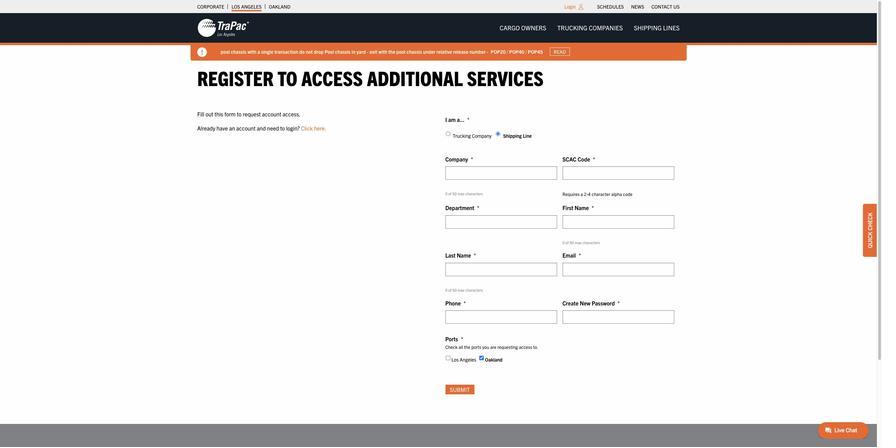 Task type: locate. For each thing, give the bounding box(es) containing it.
trucking inside register to access additional services main content
[[453, 133, 471, 139]]

1 vertical spatial trucking
[[453, 133, 471, 139]]

los angeles down all
[[452, 357, 477, 363]]

0 vertical spatial trucking
[[558, 24, 588, 32]]

1 with from the left
[[248, 48, 257, 55]]

1 horizontal spatial los
[[452, 357, 459, 363]]

to
[[278, 65, 298, 90], [237, 111, 242, 117], [280, 125, 285, 132]]

los up los angeles image
[[232, 3, 240, 10]]

0 of 50 max characters up email *
[[563, 240, 600, 245]]

lines
[[664, 24, 680, 32]]

phone
[[446, 300, 461, 307]]

pop45
[[528, 48, 543, 55]]

max for last
[[458, 288, 465, 293]]

ports
[[446, 336, 458, 343]]

1 horizontal spatial check
[[867, 213, 874, 231]]

1 horizontal spatial chassis
[[335, 48, 351, 55]]

out
[[206, 111, 213, 117]]

* right phone
[[464, 300, 466, 307]]

shipping lines link
[[629, 21, 686, 35]]

menu bar inside banner
[[495, 21, 686, 35]]

the right exit
[[389, 48, 396, 55]]

None password field
[[563, 311, 675, 324]]

1 horizontal spatial account
[[262, 111, 282, 117]]

read link
[[550, 48, 570, 56]]

los inside register to access additional services main content
[[452, 357, 459, 363]]

of for company
[[449, 192, 452, 196]]

here.
[[314, 125, 327, 132]]

shipping inside register to access additional services main content
[[504, 133, 522, 139]]

trucking for trucking companies
[[558, 24, 588, 32]]

pool
[[221, 48, 230, 55], [397, 48, 406, 55]]

0 horizontal spatial pool
[[221, 48, 230, 55]]

read
[[554, 49, 566, 55]]

los angeles link
[[232, 2, 262, 11]]

- left exit
[[367, 48, 369, 55]]

company left shipping line radio
[[472, 133, 492, 139]]

1 vertical spatial shipping
[[504, 133, 522, 139]]

register to access additional services
[[197, 65, 544, 90]]

transaction
[[275, 48, 299, 55]]

los angeles inside register to access additional services main content
[[452, 357, 477, 363]]

/ left pop45
[[526, 48, 527, 55]]

characters
[[466, 192, 483, 196], [583, 240, 600, 245], [466, 288, 483, 293]]

max up department in the top of the page
[[458, 192, 465, 196]]

1 horizontal spatial a
[[581, 192, 584, 197]]

max for company
[[458, 192, 465, 196]]

0 vertical spatial max
[[458, 192, 465, 196]]

oakland right oakland checkbox at the right
[[486, 357, 503, 363]]

account right an in the top of the page
[[237, 125, 256, 132]]

1 vertical spatial name
[[457, 252, 471, 259]]

0 horizontal spatial chassis
[[231, 48, 247, 55]]

cargo owners link
[[495, 21, 552, 35]]

Trucking Company radio
[[446, 132, 451, 136]]

2 vertical spatial to
[[280, 125, 285, 132]]

1 vertical spatial angeles
[[460, 357, 477, 363]]

/ left pop40
[[507, 48, 509, 55]]

2 vertical spatial max
[[458, 288, 465, 293]]

trucking companies link
[[552, 21, 629, 35]]

oakland right los angeles link at the top left of the page
[[269, 3, 291, 10]]

1 horizontal spatial angeles
[[460, 357, 477, 363]]

1 vertical spatial max
[[575, 240, 582, 245]]

1 vertical spatial 0
[[563, 240, 565, 245]]

1 horizontal spatial pool
[[397, 48, 406, 55]]

1 vertical spatial oakland
[[486, 357, 503, 363]]

*
[[468, 116, 470, 123], [471, 156, 474, 163], [593, 156, 596, 163], [477, 205, 480, 211], [592, 205, 595, 211], [474, 252, 477, 259], [579, 252, 582, 259], [464, 300, 466, 307], [618, 300, 620, 307], [461, 336, 464, 343]]

a inside banner
[[258, 48, 260, 55]]

characters for company *
[[466, 192, 483, 196]]

trucking companies
[[558, 24, 623, 32]]

chassis
[[231, 48, 247, 55], [335, 48, 351, 55], [407, 48, 422, 55]]

max up email *
[[575, 240, 582, 245]]

0 up phone
[[446, 288, 448, 293]]

angeles left oakland link
[[241, 3, 262, 10]]

2 vertical spatial 50
[[453, 288, 457, 293]]

1 horizontal spatial oakland
[[486, 357, 503, 363]]

pool chassis with a single transaction  do not drop pool chassis in yard -  exit with the pool chassis under relative release number -  pop20 / pop40 / pop45
[[221, 48, 543, 55]]

-
[[367, 48, 369, 55], [487, 48, 489, 55]]

1 horizontal spatial company
[[472, 133, 492, 139]]

login?
[[286, 125, 300, 132]]

chassis up register
[[231, 48, 247, 55]]

click here. link
[[301, 125, 327, 132]]

requires
[[563, 192, 580, 197]]

1 vertical spatial check
[[446, 344, 458, 350]]

the inside ports * check all the ports you are requesting access to.
[[464, 344, 471, 350]]

of
[[449, 192, 452, 196], [566, 240, 569, 245], [449, 288, 452, 293]]

0 horizontal spatial with
[[248, 48, 257, 55]]

max
[[458, 192, 465, 196], [575, 240, 582, 245], [458, 288, 465, 293]]

1 horizontal spatial with
[[379, 48, 388, 55]]

shipping for shipping lines
[[635, 24, 662, 32]]

0 horizontal spatial shipping
[[504, 133, 522, 139]]

0 horizontal spatial trucking
[[453, 133, 471, 139]]

of for first
[[566, 240, 569, 245]]

to down 'transaction'
[[278, 65, 298, 90]]

shipping down news link
[[635, 24, 662, 32]]

0 up department in the top of the page
[[446, 192, 448, 196]]

50 up phone *
[[453, 288, 457, 293]]

company down trucking company option on the right of the page
[[446, 156, 469, 163]]

50
[[453, 192, 457, 196], [570, 240, 574, 245], [453, 288, 457, 293]]

schedules link
[[598, 2, 624, 11]]

and
[[257, 125, 266, 132]]

los right los angeles 'checkbox'
[[452, 357, 459, 363]]

trucking right trucking company option on the right of the page
[[453, 133, 471, 139]]

0 vertical spatial company
[[472, 133, 492, 139]]

a left 2-
[[581, 192, 584, 197]]

1 vertical spatial characters
[[583, 240, 600, 245]]

0 for last name
[[446, 288, 448, 293]]

a left single
[[258, 48, 260, 55]]

1 horizontal spatial name
[[575, 205, 589, 211]]

0 vertical spatial a
[[258, 48, 260, 55]]

1 / from the left
[[507, 48, 509, 55]]

pool right exit
[[397, 48, 406, 55]]

check
[[867, 213, 874, 231], [446, 344, 458, 350]]

fill
[[197, 111, 204, 117]]

chassis left in
[[335, 48, 351, 55]]

0 of 50 max characters for last name
[[446, 288, 483, 293]]

0 horizontal spatial -
[[367, 48, 369, 55]]

menu bar containing schedules
[[594, 2, 684, 11]]

0 horizontal spatial account
[[237, 125, 256, 132]]

0 vertical spatial 0
[[446, 192, 448, 196]]

banner
[[0, 13, 883, 61]]

0 vertical spatial shipping
[[635, 24, 662, 32]]

release
[[454, 48, 469, 55]]

0 horizontal spatial name
[[457, 252, 471, 259]]

1 vertical spatial the
[[464, 344, 471, 350]]

with left single
[[248, 48, 257, 55]]

0
[[446, 192, 448, 196], [563, 240, 565, 245], [446, 288, 448, 293]]

max up phone *
[[458, 288, 465, 293]]

* down the trucking company
[[471, 156, 474, 163]]

email
[[563, 252, 576, 259]]

None text field
[[446, 167, 558, 180], [563, 167, 675, 180], [446, 215, 558, 229], [563, 215, 675, 229], [446, 263, 558, 277], [563, 263, 675, 277], [446, 311, 558, 324], [446, 167, 558, 180], [563, 167, 675, 180], [446, 215, 558, 229], [563, 215, 675, 229], [446, 263, 558, 277], [563, 263, 675, 277], [446, 311, 558, 324]]

1 horizontal spatial shipping
[[635, 24, 662, 32]]

1 vertical spatial menu bar
[[495, 21, 686, 35]]

the right all
[[464, 344, 471, 350]]

1 vertical spatial of
[[566, 240, 569, 245]]

0 horizontal spatial /
[[507, 48, 509, 55]]

of for last
[[449, 288, 452, 293]]

single
[[261, 48, 274, 55]]

company
[[472, 133, 492, 139], [446, 156, 469, 163]]

1 vertical spatial 0 of 50 max characters
[[563, 240, 600, 245]]

2 vertical spatial 0
[[446, 288, 448, 293]]

0 of 50 max characters up the department *
[[446, 192, 483, 196]]

0 horizontal spatial a
[[258, 48, 260, 55]]

0 horizontal spatial angeles
[[241, 3, 262, 10]]

0 horizontal spatial oakland
[[269, 3, 291, 10]]

trucking for trucking company
[[453, 133, 471, 139]]

with
[[248, 48, 257, 55], [379, 48, 388, 55]]

2 vertical spatial of
[[449, 288, 452, 293]]

1 vertical spatial los angeles
[[452, 357, 477, 363]]

0 vertical spatial characters
[[466, 192, 483, 196]]

name right first
[[575, 205, 589, 211]]

cargo
[[500, 24, 520, 32]]

1 vertical spatial a
[[581, 192, 584, 197]]

of up phone
[[449, 288, 452, 293]]

0 vertical spatial 50
[[453, 192, 457, 196]]

0 vertical spatial the
[[389, 48, 396, 55]]

oakland link
[[269, 2, 291, 11]]

check up quick
[[867, 213, 874, 231]]

2 vertical spatial characters
[[466, 288, 483, 293]]

to right need
[[280, 125, 285, 132]]

1 vertical spatial los
[[452, 357, 459, 363]]

i am a... *
[[446, 116, 470, 123]]

2 with from the left
[[379, 48, 388, 55]]

los angeles image
[[197, 18, 249, 38]]

trucking inside menu bar
[[558, 24, 588, 32]]

angeles left oakland checkbox at the right
[[460, 357, 477, 363]]

0 horizontal spatial los angeles
[[232, 3, 262, 10]]

/
[[507, 48, 509, 55], [526, 48, 527, 55]]

1 horizontal spatial -
[[487, 48, 489, 55]]

name right last
[[457, 252, 471, 259]]

register
[[197, 65, 274, 90]]

contact us link
[[652, 2, 680, 11]]

company *
[[446, 156, 474, 163]]

4
[[589, 192, 591, 197]]

create new password *
[[563, 300, 620, 307]]

scac
[[563, 156, 577, 163]]

characters for last name *
[[466, 288, 483, 293]]

los angeles
[[232, 3, 262, 10], [452, 357, 477, 363]]

of up department in the top of the page
[[449, 192, 452, 196]]

to right 'form'
[[237, 111, 242, 117]]

2 / from the left
[[526, 48, 527, 55]]

password
[[592, 300, 615, 307]]

shipping right shipping line radio
[[504, 133, 522, 139]]

trucking down login
[[558, 24, 588, 32]]

name
[[575, 205, 589, 211], [457, 252, 471, 259]]

* inside ports * check all the ports you are requesting access to.
[[461, 336, 464, 343]]

news link
[[632, 2, 645, 11]]

1 horizontal spatial /
[[526, 48, 527, 55]]

1 horizontal spatial los angeles
[[452, 357, 477, 363]]

* right code
[[593, 156, 596, 163]]

already have an account and need to login? click here.
[[197, 125, 327, 132]]

Los Angeles checkbox
[[446, 356, 451, 361]]

menu bar
[[594, 2, 684, 11], [495, 21, 686, 35]]

3 chassis from the left
[[407, 48, 422, 55]]

max for first
[[575, 240, 582, 245]]

0 horizontal spatial check
[[446, 344, 458, 350]]

a
[[258, 48, 260, 55], [581, 192, 584, 197]]

oakland inside register to access additional services main content
[[486, 357, 503, 363]]

* down requires a 2-4 character alpha code at the top right of page
[[592, 205, 595, 211]]

not
[[306, 48, 313, 55]]

0 for company
[[446, 192, 448, 196]]

account
[[262, 111, 282, 117], [237, 125, 256, 132]]

1 vertical spatial 50
[[570, 240, 574, 245]]

last
[[446, 252, 456, 259]]

0 vertical spatial of
[[449, 192, 452, 196]]

characters for first name *
[[583, 240, 600, 245]]

cargo owners
[[500, 24, 547, 32]]

shipping for shipping line
[[504, 133, 522, 139]]

in
[[352, 48, 356, 55]]

1 vertical spatial company
[[446, 156, 469, 163]]

2 vertical spatial 0 of 50 max characters
[[446, 288, 483, 293]]

pool right solid icon
[[221, 48, 230, 55]]

0 of 50 max characters
[[446, 192, 483, 196], [563, 240, 600, 245], [446, 288, 483, 293]]

footer
[[0, 425, 878, 448]]

los angeles up los angeles image
[[232, 3, 262, 10]]

of up email
[[566, 240, 569, 245]]

0 of 50 max characters up phone *
[[446, 288, 483, 293]]

1 horizontal spatial the
[[464, 344, 471, 350]]

first
[[563, 205, 574, 211]]

trucking
[[558, 24, 588, 32], [453, 133, 471, 139]]

with right exit
[[379, 48, 388, 55]]

0 for first name
[[563, 240, 565, 245]]

0 vertical spatial 0 of 50 max characters
[[446, 192, 483, 196]]

menu bar containing cargo owners
[[495, 21, 686, 35]]

chassis left under
[[407, 48, 422, 55]]

None submit
[[446, 385, 475, 395]]

0 vertical spatial menu bar
[[594, 2, 684, 11]]

- right number
[[487, 48, 489, 55]]

shipping inside menu bar
[[635, 24, 662, 32]]

0 vertical spatial angeles
[[241, 3, 262, 10]]

0 vertical spatial check
[[867, 213, 874, 231]]

check down ports
[[446, 344, 458, 350]]

* up all
[[461, 336, 464, 343]]

50 up email *
[[570, 240, 574, 245]]

50 up department in the top of the page
[[453, 192, 457, 196]]

1 horizontal spatial trucking
[[558, 24, 588, 32]]

account up need
[[262, 111, 282, 117]]

angeles
[[241, 3, 262, 10], [460, 357, 477, 363]]

0 up email
[[563, 240, 565, 245]]

news
[[632, 3, 645, 10]]

2 horizontal spatial chassis
[[407, 48, 422, 55]]

0 vertical spatial los
[[232, 3, 240, 10]]

0 vertical spatial name
[[575, 205, 589, 211]]

oakland
[[269, 3, 291, 10], [486, 357, 503, 363]]



Task type: describe. For each thing, give the bounding box(es) containing it.
1 - from the left
[[367, 48, 369, 55]]

to.
[[534, 344, 539, 350]]

pop40
[[510, 48, 525, 55]]

check inside ports * check all the ports you are requesting access to.
[[446, 344, 458, 350]]

1 vertical spatial to
[[237, 111, 242, 117]]

1 pool from the left
[[221, 48, 230, 55]]

corporate
[[197, 3, 224, 10]]

angeles inside los angeles link
[[241, 3, 262, 10]]

create
[[563, 300, 579, 307]]

50 for first
[[570, 240, 574, 245]]

name for last name
[[457, 252, 471, 259]]

trucking company
[[453, 133, 492, 139]]

code
[[624, 192, 633, 197]]

0 of 50 max characters for company
[[446, 192, 483, 196]]

0 horizontal spatial the
[[389, 48, 396, 55]]

corporate link
[[197, 2, 224, 11]]

* right password
[[618, 300, 620, 307]]

contact us
[[652, 3, 680, 10]]

under
[[424, 48, 436, 55]]

requesting
[[498, 344, 518, 350]]

department
[[446, 205, 475, 211]]

1 vertical spatial account
[[237, 125, 256, 132]]

phone *
[[446, 300, 466, 307]]

shipping lines
[[635, 24, 680, 32]]

login link
[[565, 3, 576, 10]]

number
[[470, 48, 486, 55]]

ports
[[472, 344, 482, 350]]

i
[[446, 116, 447, 123]]

0 vertical spatial oakland
[[269, 3, 291, 10]]

2 pool from the left
[[397, 48, 406, 55]]

Oakland checkbox
[[480, 356, 484, 361]]

2 - from the left
[[487, 48, 489, 55]]

a inside main content
[[581, 192, 584, 197]]

requires a 2-4 character alpha code
[[563, 192, 633, 197]]

need
[[267, 125, 279, 132]]

0 vertical spatial los angeles
[[232, 3, 262, 10]]

0 vertical spatial to
[[278, 65, 298, 90]]

pool
[[325, 48, 334, 55]]

quick check
[[867, 213, 874, 249]]

last name *
[[446, 252, 477, 259]]

owners
[[522, 24, 547, 32]]

angeles inside register to access additional services main content
[[460, 357, 477, 363]]

0 horizontal spatial los
[[232, 3, 240, 10]]

quick
[[867, 232, 874, 249]]

access.
[[283, 111, 301, 117]]

character
[[592, 192, 611, 197]]

Shipping Line radio
[[496, 132, 501, 136]]

* right email
[[579, 252, 582, 259]]

scac code *
[[563, 156, 596, 163]]

fill out this form to request account access.
[[197, 111, 301, 117]]

banner containing cargo owners
[[0, 13, 883, 61]]

alpha
[[612, 192, 623, 197]]

yard
[[357, 48, 366, 55]]

1 chassis from the left
[[231, 48, 247, 55]]

exit
[[370, 48, 378, 55]]

* right last
[[474, 252, 477, 259]]

this
[[215, 111, 223, 117]]

us
[[674, 3, 680, 10]]

all
[[459, 344, 463, 350]]

new
[[580, 300, 591, 307]]

services
[[467, 65, 544, 90]]

login
[[565, 3, 576, 10]]

access
[[302, 65, 363, 90]]

* right the a...
[[468, 116, 470, 123]]

a...
[[457, 116, 465, 123]]

none password field inside register to access additional services main content
[[563, 311, 675, 324]]

none submit inside register to access additional services main content
[[446, 385, 475, 395]]

access
[[519, 344, 533, 350]]

light image
[[579, 4, 584, 10]]

an
[[229, 125, 235, 132]]

drop
[[314, 48, 324, 55]]

name for first name
[[575, 205, 589, 211]]

email *
[[563, 252, 582, 259]]

0 of 50 max characters for first name
[[563, 240, 600, 245]]

quick check link
[[864, 204, 878, 257]]

0 horizontal spatial company
[[446, 156, 469, 163]]

contact
[[652, 3, 673, 10]]

pop20
[[491, 48, 506, 55]]

relative
[[437, 48, 453, 55]]

shipping line
[[504, 133, 532, 139]]

solid image
[[197, 48, 207, 57]]

register to access additional services main content
[[191, 65, 687, 404]]

are
[[491, 344, 497, 350]]

line
[[523, 133, 532, 139]]

request
[[243, 111, 261, 117]]

form
[[225, 111, 236, 117]]

department *
[[446, 205, 480, 211]]

ports * check all the ports you are requesting access to.
[[446, 336, 539, 350]]

2 chassis from the left
[[335, 48, 351, 55]]

2-
[[585, 192, 589, 197]]

already
[[197, 125, 216, 132]]

50 for company
[[453, 192, 457, 196]]

do
[[300, 48, 305, 55]]

first name *
[[563, 205, 595, 211]]

have
[[217, 125, 228, 132]]

0 vertical spatial account
[[262, 111, 282, 117]]

* right department in the top of the page
[[477, 205, 480, 211]]

code
[[578, 156, 591, 163]]

check inside 'link'
[[867, 213, 874, 231]]

am
[[449, 116, 456, 123]]

click
[[301, 125, 313, 132]]

you
[[483, 344, 490, 350]]

50 for last
[[453, 288, 457, 293]]



Task type: vqa. For each thing, say whether or not it's contained in the screenshot.
ports * check all the ports you are requesting access to.
yes



